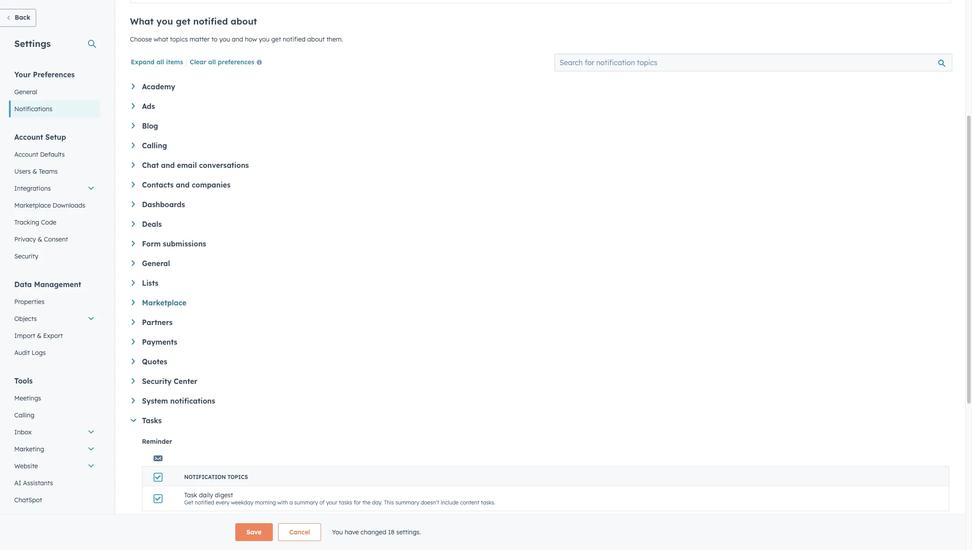 Task type: vqa. For each thing, say whether or not it's contained in the screenshot.
63.139.127.255
no



Task type: locate. For each thing, give the bounding box(es) containing it.
day.
[[372, 499, 383, 506]]

how
[[245, 35, 257, 43]]

what
[[130, 16, 154, 27]]

0 vertical spatial notified
[[193, 16, 228, 27]]

about left them. on the top left of the page
[[307, 35, 325, 43]]

tasks
[[142, 416, 162, 425]]

dashboards button
[[132, 200, 949, 209]]

your
[[14, 70, 31, 79]]

get
[[176, 16, 190, 27], [271, 35, 281, 43]]

1 vertical spatial &
[[38, 235, 42, 243]]

caret image inside payments "dropdown button"
[[132, 339, 135, 345]]

1 horizontal spatial and
[[176, 180, 190, 189]]

items
[[166, 58, 183, 66]]

0 vertical spatial and
[[232, 35, 243, 43]]

you right to
[[219, 35, 230, 43]]

caret image inside contacts and companies dropdown button
[[132, 182, 135, 187]]

0 vertical spatial calling
[[142, 141, 167, 150]]

to
[[211, 35, 217, 43]]

audit logs
[[14, 349, 46, 357]]

topics up the "digest"
[[227, 474, 248, 480]]

management
[[34, 280, 81, 289]]

1 vertical spatial and
[[161, 161, 175, 170]]

notified left them. on the top left of the page
[[283, 35, 306, 43]]

tools
[[14, 376, 33, 385]]

2 vertical spatial &
[[37, 332, 41, 340]]

account for account setup
[[14, 133, 43, 142]]

ai assistants
[[14, 479, 53, 487]]

6 caret image from the top
[[132, 300, 135, 305]]

2 vertical spatial notified
[[195, 499, 214, 506]]

caret image
[[132, 84, 135, 89], [132, 103, 135, 109], [132, 142, 135, 148], [132, 162, 135, 168], [132, 201, 135, 207], [132, 280, 135, 286], [132, 339, 135, 345], [132, 398, 135, 404], [131, 419, 136, 422]]

caret image inside ads dropdown button
[[132, 103, 135, 109]]

lists
[[142, 279, 158, 288]]

the
[[362, 499, 371, 506]]

summary right a
[[294, 499, 318, 506]]

1 vertical spatial account
[[14, 150, 38, 159]]

0 horizontal spatial topics
[[170, 35, 188, 43]]

& inside users & teams link
[[33, 167, 37, 175]]

data management element
[[9, 280, 100, 361]]

tracking code
[[14, 218, 56, 226]]

general down your
[[14, 88, 37, 96]]

0 vertical spatial security
[[14, 252, 38, 260]]

marketplace for marketplace
[[142, 298, 187, 307]]

1 vertical spatial notified
[[283, 35, 306, 43]]

objects
[[14, 315, 37, 323]]

caret image for quotes
[[132, 359, 135, 364]]

3 caret image from the top
[[132, 221, 135, 227]]

1 horizontal spatial all
[[208, 58, 216, 66]]

1 horizontal spatial get
[[271, 35, 281, 43]]

0 horizontal spatial get
[[176, 16, 190, 27]]

0 horizontal spatial marketplace
[[14, 201, 51, 209]]

topics right what
[[170, 35, 188, 43]]

caret image for partners
[[132, 319, 135, 325]]

calling button
[[132, 141, 949, 150]]

logs
[[32, 349, 46, 357]]

system notifications
[[142, 397, 215, 405]]

2 all from the left
[[208, 58, 216, 66]]

expand
[[131, 58, 155, 66]]

users
[[14, 167, 31, 175]]

include
[[441, 499, 459, 506]]

payments button
[[132, 338, 949, 347]]

defaults
[[40, 150, 65, 159]]

caret image inside chat and email conversations 'dropdown button'
[[132, 162, 135, 168]]

caret image inside system notifications dropdown button
[[132, 398, 135, 404]]

0 vertical spatial account
[[14, 133, 43, 142]]

& for consent
[[38, 235, 42, 243]]

0 horizontal spatial about
[[231, 16, 257, 27]]

& inside the import & export link
[[37, 332, 41, 340]]

marketplace button
[[132, 298, 949, 307]]

general down form
[[142, 259, 170, 268]]

caret image for tasks
[[131, 419, 136, 422]]

notification topics
[[184, 474, 248, 480]]

& left export
[[37, 332, 41, 340]]

caret image for deals
[[132, 221, 135, 227]]

all left items
[[157, 58, 164, 66]]

9 caret image from the top
[[132, 378, 135, 384]]

lists button
[[132, 279, 949, 288]]

caret image for general
[[132, 260, 135, 266]]

choose
[[130, 35, 152, 43]]

partners button
[[132, 318, 949, 327]]

about up "how" on the top left
[[231, 16, 257, 27]]

caret image for marketplace
[[132, 300, 135, 305]]

academy button
[[132, 82, 949, 91]]

caret image inside dashboards dropdown button
[[132, 201, 135, 207]]

0 vertical spatial marketplace
[[14, 201, 51, 209]]

dashboards
[[142, 200, 185, 209]]

caret image
[[132, 123, 135, 129], [132, 182, 135, 187], [132, 221, 135, 227], [132, 241, 135, 246], [132, 260, 135, 266], [132, 300, 135, 305], [132, 319, 135, 325], [132, 359, 135, 364], [132, 378, 135, 384]]

caret image inside form submissions dropdown button
[[132, 241, 135, 246]]

setup
[[45, 133, 66, 142]]

caret image inside deals dropdown button
[[132, 221, 135, 227]]

caret image inside academy dropdown button
[[132, 84, 135, 89]]

marketplace up the "partners"
[[142, 298, 187, 307]]

1 horizontal spatial security
[[142, 377, 172, 386]]

of
[[320, 499, 325, 506]]

about
[[231, 16, 257, 27], [307, 35, 325, 43]]

security inside account setup element
[[14, 252, 38, 260]]

1 horizontal spatial marketplace
[[142, 298, 187, 307]]

caret image inside calling dropdown button
[[132, 142, 135, 148]]

a
[[290, 499, 293, 506]]

quotes button
[[132, 357, 949, 366]]

1 vertical spatial calling
[[14, 411, 34, 419]]

what
[[154, 35, 168, 43]]

users & teams
[[14, 167, 58, 175]]

0 horizontal spatial security
[[14, 252, 38, 260]]

security down privacy
[[14, 252, 38, 260]]

daily
[[199, 491, 213, 499]]

all for clear
[[208, 58, 216, 66]]

calling up inbox
[[14, 411, 34, 419]]

chatspot link
[[9, 492, 100, 509]]

deals button
[[132, 220, 949, 229]]

0 horizontal spatial summary
[[294, 499, 318, 506]]

& for teams
[[33, 167, 37, 175]]

summary
[[294, 499, 318, 506], [395, 499, 419, 506]]

caret image inside quotes dropdown button
[[132, 359, 135, 364]]

& for export
[[37, 332, 41, 340]]

security up system at the left of page
[[142, 377, 172, 386]]

calling up chat at the top
[[142, 141, 167, 150]]

8 caret image from the top
[[132, 359, 135, 364]]

notified up to
[[193, 16, 228, 27]]

caret image for dashboards
[[132, 201, 135, 207]]

& inside 'privacy & consent' link
[[38, 235, 42, 243]]

2 vertical spatial and
[[176, 180, 190, 189]]

inbox
[[14, 428, 32, 436]]

and left "how" on the top left
[[232, 35, 243, 43]]

caret image inside lists dropdown button
[[132, 280, 135, 286]]

0 horizontal spatial all
[[157, 58, 164, 66]]

morning
[[255, 499, 276, 506]]

security for security center
[[142, 377, 172, 386]]

marketplace inside account setup element
[[14, 201, 51, 209]]

tracking
[[14, 218, 39, 226]]

tracking code link
[[9, 214, 100, 231]]

ads button
[[132, 102, 949, 111]]

1 caret image from the top
[[132, 123, 135, 129]]

get right "how" on the top left
[[271, 35, 281, 43]]

2 horizontal spatial and
[[232, 35, 243, 43]]

ai assistants link
[[9, 475, 100, 492]]

1 all from the left
[[157, 58, 164, 66]]

have
[[345, 528, 359, 536]]

summary right this
[[395, 499, 419, 506]]

notified
[[193, 16, 228, 27], [283, 35, 306, 43], [195, 499, 214, 506]]

settings
[[14, 38, 51, 49]]

1 horizontal spatial you
[[219, 35, 230, 43]]

and down the email
[[176, 180, 190, 189]]

caret image inside tasks 'dropdown button'
[[131, 419, 136, 422]]

marketplace down integrations
[[14, 201, 51, 209]]

caret image inside 'blog' dropdown button
[[132, 123, 135, 129]]

general
[[14, 88, 37, 96], [142, 259, 170, 268]]

calling
[[142, 141, 167, 150], [14, 411, 34, 419]]

marketplace downloads
[[14, 201, 85, 209]]

7 caret image from the top
[[132, 319, 135, 325]]

1 vertical spatial marketplace
[[142, 298, 187, 307]]

form
[[142, 239, 161, 248]]

1 horizontal spatial about
[[307, 35, 325, 43]]

& right users
[[33, 167, 37, 175]]

tools element
[[9, 376, 100, 509]]

center
[[174, 377, 197, 386]]

1 vertical spatial general
[[142, 259, 170, 268]]

and right chat at the top
[[161, 161, 175, 170]]

audit
[[14, 349, 30, 357]]

caret image for academy
[[132, 84, 135, 89]]

security link
[[9, 248, 100, 265]]

general link
[[9, 84, 100, 100]]

get up matter
[[176, 16, 190, 27]]

2 caret image from the top
[[132, 182, 135, 187]]

caret image inside marketplace dropdown button
[[132, 300, 135, 305]]

your preferences element
[[9, 70, 100, 117]]

save
[[246, 528, 262, 536]]

0 vertical spatial general
[[14, 88, 37, 96]]

form submissions
[[142, 239, 206, 248]]

0 vertical spatial get
[[176, 16, 190, 27]]

1 account from the top
[[14, 133, 43, 142]]

security for security
[[14, 252, 38, 260]]

0 horizontal spatial calling
[[14, 411, 34, 419]]

1 horizontal spatial calling
[[142, 141, 167, 150]]

1 vertical spatial security
[[142, 377, 172, 386]]

1 summary from the left
[[294, 499, 318, 506]]

you
[[156, 16, 173, 27], [219, 35, 230, 43], [259, 35, 270, 43]]

& right privacy
[[38, 235, 42, 243]]

notified right get
[[195, 499, 214, 506]]

2 horizontal spatial you
[[259, 35, 270, 43]]

caret image inside general dropdown button
[[132, 260, 135, 266]]

0 vertical spatial &
[[33, 167, 37, 175]]

0 horizontal spatial and
[[161, 161, 175, 170]]

choose what topics matter to you and how you get notified about them.
[[130, 35, 343, 43]]

export
[[43, 332, 63, 340]]

preferences
[[218, 58, 254, 66]]

integrations button
[[9, 180, 100, 197]]

privacy & consent link
[[9, 231, 100, 248]]

general inside your preferences element
[[14, 88, 37, 96]]

data management
[[14, 280, 81, 289]]

you right "how" on the top left
[[259, 35, 270, 43]]

you up what
[[156, 16, 173, 27]]

all inside 'button'
[[208, 58, 216, 66]]

caret image inside partners dropdown button
[[132, 319, 135, 325]]

chatspot
[[14, 496, 42, 504]]

1 horizontal spatial topics
[[227, 474, 248, 480]]

all right clear
[[208, 58, 216, 66]]

account up account defaults
[[14, 133, 43, 142]]

2 account from the top
[[14, 150, 38, 159]]

Search for notification topics search field
[[555, 54, 953, 71]]

and for chat and email conversations
[[161, 161, 175, 170]]

and
[[232, 35, 243, 43], [161, 161, 175, 170], [176, 180, 190, 189]]

caret image inside security center dropdown button
[[132, 378, 135, 384]]

companies
[[192, 180, 231, 189]]

1 horizontal spatial summary
[[395, 499, 419, 506]]

calling link
[[9, 407, 100, 424]]

4 caret image from the top
[[132, 241, 135, 246]]

0 vertical spatial topics
[[170, 35, 188, 43]]

account up users
[[14, 150, 38, 159]]

5 caret image from the top
[[132, 260, 135, 266]]

0 horizontal spatial general
[[14, 88, 37, 96]]

marketplace
[[14, 201, 51, 209], [142, 298, 187, 307]]

inbox button
[[9, 424, 100, 441]]

caret image for system notifications
[[132, 398, 135, 404]]



Task type: describe. For each thing, give the bounding box(es) containing it.
blog
[[142, 121, 158, 130]]

notification
[[184, 474, 226, 480]]

calling inside tools 'element'
[[14, 411, 34, 419]]

0 horizontal spatial you
[[156, 16, 173, 27]]

submissions
[[163, 239, 206, 248]]

matter
[[190, 35, 210, 43]]

clear all preferences
[[190, 58, 254, 66]]

with
[[277, 499, 288, 506]]

properties link
[[9, 293, 100, 310]]

quotes
[[142, 357, 167, 366]]

task
[[184, 491, 197, 499]]

code
[[41, 218, 56, 226]]

account setup element
[[9, 132, 100, 265]]

caret image for form submissions
[[132, 241, 135, 246]]

notified inside task daily digest get notified every weekday morning with a summary of your tasks for the day. this summary doesn't include content tasks.
[[195, 499, 214, 506]]

caret image for blog
[[132, 123, 135, 129]]

preferences
[[33, 70, 75, 79]]

what you get notified about
[[130, 16, 257, 27]]

meetings
[[14, 394, 41, 402]]

account defaults link
[[9, 146, 100, 163]]

them.
[[327, 35, 343, 43]]

blog button
[[132, 121, 949, 130]]

import
[[14, 332, 35, 340]]

1 horizontal spatial general
[[142, 259, 170, 268]]

caret image for security center
[[132, 378, 135, 384]]

privacy
[[14, 235, 36, 243]]

account defaults
[[14, 150, 65, 159]]

every
[[216, 499, 229, 506]]

website button
[[9, 458, 100, 475]]

back
[[15, 13, 30, 21]]

meetings link
[[9, 390, 100, 407]]

partners
[[142, 318, 173, 327]]

1 vertical spatial topics
[[227, 474, 248, 480]]

caret image for ads
[[132, 103, 135, 109]]

cancel
[[289, 528, 310, 536]]

objects button
[[9, 310, 100, 327]]

caret image for lists
[[132, 280, 135, 286]]

all for expand
[[157, 58, 164, 66]]

weekday
[[231, 499, 253, 506]]

chat and email conversations button
[[132, 161, 949, 170]]

caret image for calling
[[132, 142, 135, 148]]

1 vertical spatial about
[[307, 35, 325, 43]]

2 summary from the left
[[395, 499, 419, 506]]

your preferences
[[14, 70, 75, 79]]

contacts
[[142, 180, 174, 189]]

import & export
[[14, 332, 63, 340]]

import & export link
[[9, 327, 100, 344]]

contacts and companies
[[142, 180, 231, 189]]

settings.
[[396, 528, 421, 536]]

privacy & consent
[[14, 235, 68, 243]]

caret image for payments
[[132, 339, 135, 345]]

tasks.
[[481, 499, 495, 506]]

1 vertical spatial get
[[271, 35, 281, 43]]

marketing
[[14, 445, 44, 453]]

properties
[[14, 298, 44, 306]]

and for contacts and companies
[[176, 180, 190, 189]]

tasks button
[[130, 416, 949, 425]]

audit logs link
[[9, 344, 100, 361]]

clear all preferences button
[[190, 58, 266, 68]]

chat and email conversations
[[142, 161, 249, 170]]

get
[[184, 499, 193, 506]]

teams
[[39, 167, 58, 175]]

downloads
[[53, 201, 85, 209]]

caret image for contacts and companies
[[132, 182, 135, 187]]

marketplace for marketplace downloads
[[14, 201, 51, 209]]

security center button
[[132, 377, 949, 386]]

marketplace downloads link
[[9, 197, 100, 214]]

this
[[384, 499, 394, 506]]

you have changed 18 settings.
[[332, 528, 421, 536]]

task daily digest get notified every weekday morning with a summary of your tasks for the day. this summary doesn't include content tasks.
[[184, 491, 495, 506]]

account for account defaults
[[14, 150, 38, 159]]

content
[[460, 499, 479, 506]]

you
[[332, 528, 343, 536]]

general button
[[132, 259, 949, 268]]

contacts and companies button
[[132, 180, 949, 189]]

security center
[[142, 377, 197, 386]]

digest
[[215, 491, 233, 499]]

caret image for chat and email conversations
[[132, 162, 135, 168]]

deals
[[142, 220, 162, 229]]

tasks
[[339, 499, 352, 506]]

0 vertical spatial about
[[231, 16, 257, 27]]

academy
[[142, 82, 175, 91]]

save button
[[235, 523, 273, 541]]

cancel button
[[278, 523, 321, 541]]

doesn't
[[421, 499, 439, 506]]

integrations
[[14, 184, 51, 192]]

marketing button
[[9, 441, 100, 458]]

system notifications button
[[132, 397, 949, 405]]

changed
[[361, 528, 386, 536]]

ads
[[142, 102, 155, 111]]

for
[[354, 499, 361, 506]]

expand all items button
[[131, 58, 183, 66]]

users & teams link
[[9, 163, 100, 180]]



